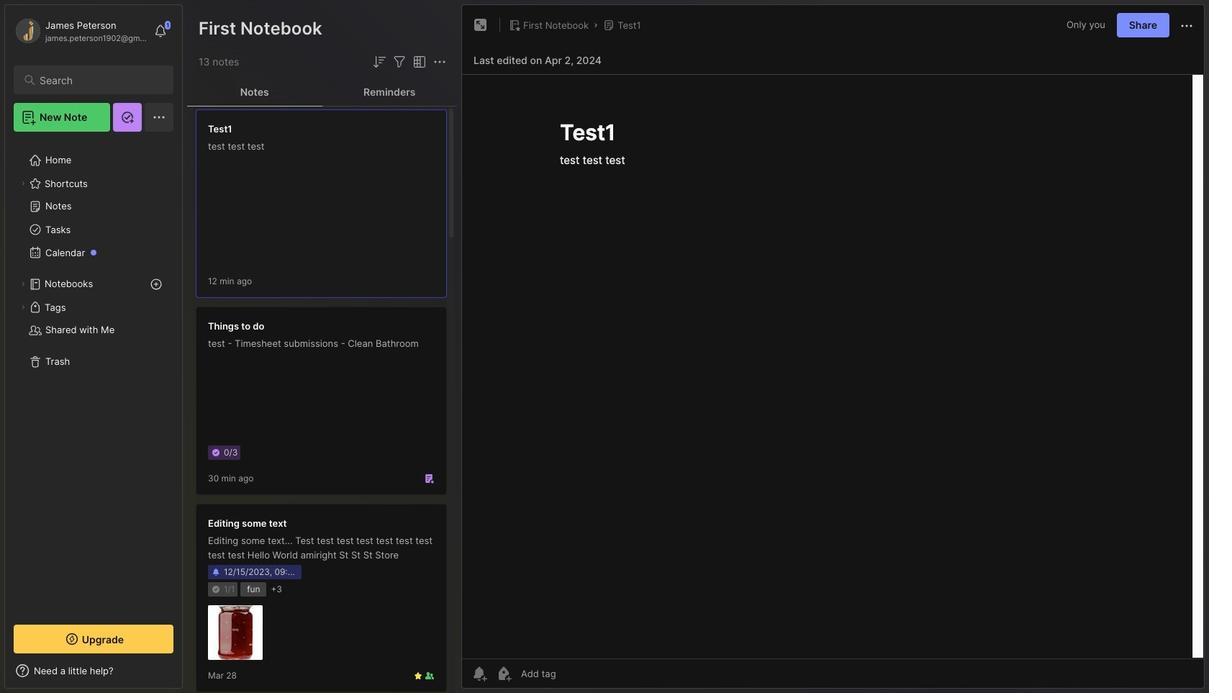 Task type: locate. For each thing, give the bounding box(es) containing it.
Note Editor text field
[[462, 74, 1204, 659]]

tree inside main element
[[5, 140, 182, 612]]

more actions image
[[1178, 17, 1196, 34]]

note window element
[[461, 4, 1205, 692]]

click to collapse image
[[182, 666, 193, 684]]

expand notebooks image
[[19, 280, 27, 289]]

1 horizontal spatial more actions field
[[1178, 16, 1196, 34]]

Add filters field
[[391, 53, 408, 71]]

add tag image
[[495, 665, 512, 682]]

WHAT'S NEW field
[[5, 659, 182, 682]]

Account field
[[14, 17, 147, 45]]

Add tag field
[[520, 667, 628, 680]]

tab list
[[187, 78, 457, 107]]

0 vertical spatial more actions field
[[1178, 16, 1196, 34]]

0 horizontal spatial more actions field
[[431, 53, 448, 71]]

tree
[[5, 140, 182, 612]]

more actions image
[[431, 53, 448, 71]]

none search field inside main element
[[40, 71, 161, 89]]

None search field
[[40, 71, 161, 89]]

Sort options field
[[371, 53, 388, 71]]

More actions field
[[1178, 16, 1196, 34], [431, 53, 448, 71]]

1 vertical spatial more actions field
[[431, 53, 448, 71]]



Task type: vqa. For each thing, say whether or not it's contained in the screenshot.
topmost More actions icon
yes



Task type: describe. For each thing, give the bounding box(es) containing it.
Search text field
[[40, 73, 161, 87]]

expand note image
[[472, 17, 489, 34]]

View options field
[[408, 53, 428, 71]]

thumbnail image
[[208, 605, 263, 660]]

add a reminder image
[[471, 665, 488, 682]]

main element
[[0, 0, 187, 693]]

expand tags image
[[19, 303, 27, 312]]

add filters image
[[391, 53, 408, 71]]



